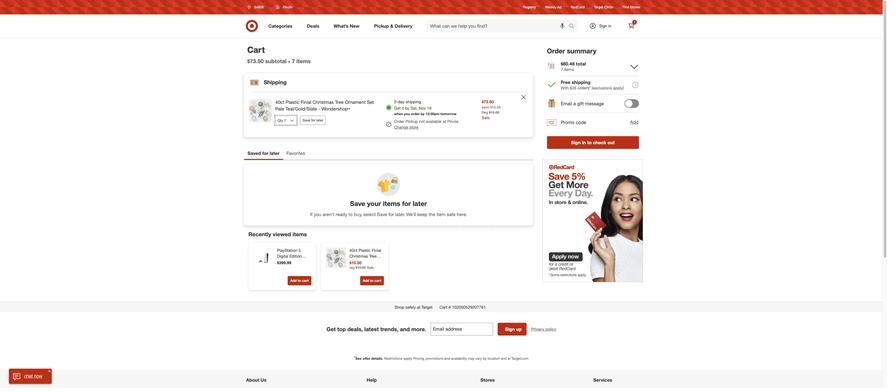Task type: vqa. For each thing, say whether or not it's contained in the screenshot.
'7'
yes



Task type: locate. For each thing, give the bounding box(es) containing it.
What can we help you find? suggestions appear below search field
[[427, 20, 571, 32]]

in for sign in to check out
[[582, 140, 586, 146]]

$10.50 right the each
[[490, 105, 501, 110]]

0 horizontal spatial add to cart button
[[288, 277, 311, 286]]

2 cart from the left
[[375, 279, 381, 283]]

privacy
[[531, 327, 545, 332]]

finial inside 40ct plastic finial christmas tree ornament set pale teal/gold/slate - wondershop™
[[301, 100, 311, 105]]

set inside 40ct plastic finial christmas tree ornament set pale teal/gold/slate - wondershop™
[[367, 100, 374, 105]]

1 horizontal spatial 7
[[561, 67, 563, 72]]

at right the safely
[[417, 305, 420, 310]]

stores
[[630, 5, 640, 9], [481, 378, 495, 384]]

subtotal
[[265, 58, 287, 65]]

in inside sign in to check out button
[[582, 140, 586, 146]]

40ct for 40ct plastic finial christmas tree ornament set - wondershop™
[[350, 248, 358, 253]]

0 horizontal spatial shipping
[[406, 100, 421, 104]]

find stores
[[623, 5, 640, 9]]

at inside order pickup not available at pinole change store
[[443, 119, 446, 124]]

1 horizontal spatial you
[[404, 112, 410, 116]]

0 vertical spatial 40ct
[[275, 100, 284, 105]]

18
[[427, 106, 432, 111]]

saved
[[248, 151, 261, 156]]

add to cart button down $399.99
[[288, 277, 311, 286]]

- inside 40ct plastic finial christmas tree ornament set pale teal/gold/slate - wondershop™
[[318, 106, 320, 112]]

1 vertical spatial plastic
[[359, 248, 371, 253]]

cart item ready to fulfill group
[[244, 92, 533, 137]]

1 horizontal spatial stores
[[630, 5, 640, 9]]

playstation 5 digital edition console image
[[253, 248, 274, 268], [253, 248, 274, 268]]

pickup inside order pickup not available at pinole change store
[[406, 119, 418, 124]]

order for order pickup not available at pinole change store
[[394, 119, 405, 124]]

free shipping with $35 orders* (exclusions apply)
[[561, 79, 624, 90]]

1 vertical spatial later
[[270, 151, 280, 156]]

1 horizontal spatial at
[[443, 119, 446, 124]]

add inside "$399.99 add to cart"
[[290, 279, 297, 283]]

0 horizontal spatial sale
[[367, 266, 374, 270]]

1 vertical spatial $15.00
[[356, 266, 366, 270]]

1 horizontal spatial plastic
[[359, 248, 371, 253]]

plastic up $10.50 reg $15.00 sale
[[359, 248, 371, 253]]

$10.50 inside $73.50 each $10.50 reg $15.00 sale
[[490, 105, 501, 110]]

pinole down tomorrow
[[447, 119, 459, 124]]

tomorrow
[[440, 112, 457, 116]]

1 vertical spatial at
[[417, 305, 420, 310]]

1 horizontal spatial order
[[547, 47, 565, 55]]

1 horizontal spatial $10.50
[[490, 105, 501, 110]]

order up change
[[394, 119, 405, 124]]

apply.
[[404, 357, 412, 361]]

40ct up pale
[[275, 100, 284, 105]]

40ct inside 40ct plastic finial christmas tree ornament set - wondershop™
[[350, 248, 358, 253]]

1 horizontal spatial by
[[421, 112, 425, 116]]

1 add to cart button from the left
[[288, 277, 311, 286]]

0 horizontal spatial pickup
[[374, 23, 389, 29]]

0 horizontal spatial 40ct
[[275, 100, 284, 105]]

12:00pm
[[426, 112, 440, 116]]

pinole inside dropdown button
[[283, 5, 292, 9]]

0 vertical spatial wondershop™
[[321, 106, 350, 112]]

chat now
[[24, 374, 42, 379]]

for left later.
[[389, 212, 394, 217]]

wondershop™ inside 40ct plastic finial christmas tree ornament set - wondershop™
[[350, 266, 375, 271]]

sale up add to cart
[[367, 266, 374, 270]]

0 horizontal spatial later
[[270, 151, 280, 156]]

sign
[[599, 23, 607, 28], [571, 140, 581, 146], [505, 327, 515, 333]]

0 horizontal spatial you
[[314, 212, 321, 217]]

later down 40ct plastic finial christmas tree ornament set pale teal/gold/slate - wondershop™
[[316, 118, 323, 123]]

0 vertical spatial order
[[547, 47, 565, 55]]

christmas inside 40ct plastic finial christmas tree ornament set pale teal/gold/slate - wondershop™
[[313, 100, 334, 105]]

tree inside 40ct plastic finial christmas tree ornament set - wondershop™
[[369, 254, 377, 259]]

102000529207761
[[452, 305, 486, 310]]

1 horizontal spatial cart
[[440, 305, 447, 310]]

your
[[367, 200, 381, 208]]

and right 'location'
[[501, 357, 507, 361]]

add to cart button for 40ct plastic finial christmas tree ornament set - wondershop™
[[360, 277, 384, 286]]

pickup left &
[[374, 23, 389, 29]]

None radio
[[386, 105, 392, 111]]

40ct up $10.50 reg $15.00 sale
[[350, 248, 358, 253]]

7 link
[[625, 20, 638, 32]]

add for add
[[630, 119, 639, 125]]

shipping up sat,
[[406, 100, 421, 104]]

0 horizontal spatial and
[[400, 326, 410, 333]]

$15.00 right the reg
[[356, 266, 366, 270]]

2 vertical spatial 7
[[561, 67, 563, 72]]

$73.50 left subtotal
[[247, 58, 264, 65]]

console
[[277, 260, 292, 265]]

0 vertical spatial $73.50
[[247, 58, 264, 65]]

christmas
[[313, 100, 334, 105], [350, 254, 368, 259]]

order inside order pickup not available at pinole change store
[[394, 119, 405, 124]]

add to cart button
[[288, 277, 311, 286], [360, 277, 384, 286]]

get top deals, latest trends, and more.
[[327, 326, 426, 333]]

1 vertical spatial get
[[327, 326, 336, 333]]

plastic
[[286, 100, 299, 105], [359, 248, 371, 253]]

2 horizontal spatial at
[[508, 357, 511, 361]]

cart down 40ct plastic finial christmas tree ornament set - wondershop™ link
[[375, 279, 381, 283]]

finial up $10.50 reg $15.00 sale
[[372, 248, 381, 253]]

1 vertical spatial cart
[[440, 305, 447, 310]]

2 horizontal spatial save
[[377, 212, 387, 217]]

0 vertical spatial target
[[594, 5, 604, 9]]

7 for 7
[[634, 21, 636, 24]]

day
[[398, 100, 405, 104]]

by down nov
[[421, 112, 425, 116]]

pinole button
[[272, 2, 296, 12]]

free
[[561, 79, 571, 85]]

1 vertical spatial by
[[421, 112, 425, 116]]

tree for teal/gold/slate
[[335, 100, 344, 105]]

1 horizontal spatial later
[[316, 118, 323, 123]]

- right $10.50 reg $15.00 sale
[[376, 260, 378, 265]]

by for sat,
[[421, 112, 425, 116]]

to down edition
[[298, 279, 301, 283]]

for down teal/gold/slate
[[311, 118, 316, 123]]

items down $80.48
[[564, 67, 574, 72]]

$73.50 up the each
[[482, 100, 494, 104]]

later up 'keep' in the left bottom of the page
[[413, 200, 427, 208]]

about us
[[246, 378, 267, 384]]

7 down $80.48
[[561, 67, 563, 72]]

ad
[[557, 5, 562, 9]]

1 vertical spatial christmas
[[350, 254, 368, 259]]

ornament inside 40ct plastic finial christmas tree ornament set pale teal/gold/slate - wondershop™
[[345, 100, 366, 105]]

$35
[[570, 85, 577, 90]]

aren't
[[323, 212, 334, 217]]

0 horizontal spatial $15.00
[[356, 266, 366, 270]]

pickup up store
[[406, 119, 418, 124]]

add button
[[630, 119, 639, 126]]

2 vertical spatial at
[[508, 357, 511, 361]]

0 vertical spatial 7
[[634, 21, 636, 24]]

1 vertical spatial you
[[314, 212, 321, 217]]

to inside "$399.99 add to cart"
[[298, 279, 301, 283]]

out
[[608, 140, 615, 146]]

0 horizontal spatial target
[[422, 305, 433, 310]]

sale down "reg"
[[482, 115, 490, 120]]

1 horizontal spatial christmas
[[350, 254, 368, 259]]

1 vertical spatial finial
[[372, 248, 381, 253]]

save up buy,
[[350, 200, 365, 208]]

1 horizontal spatial shipping
[[572, 79, 591, 85]]

sale inside $10.50 reg $15.00 sale
[[367, 266, 374, 270]]

get inside 2-day shipping get it by sat, nov 18 when you order by 12:00pm tomorrow
[[394, 106, 401, 111]]

sign left up
[[505, 327, 515, 333]]

set for 40ct plastic finial christmas tree ornament set pale teal/gold/slate - wondershop™
[[367, 100, 374, 105]]

set
[[367, 100, 374, 105], [369, 260, 375, 265]]

and left availability
[[444, 357, 450, 361]]

plastic inside 40ct plastic finial christmas tree ornament set pale teal/gold/slate - wondershop™
[[286, 100, 299, 105]]

0 horizontal spatial tree
[[335, 100, 344, 105]]

0 vertical spatial at
[[443, 119, 446, 124]]

help
[[367, 378, 377, 384]]

0 vertical spatial stores
[[630, 5, 640, 9]]

0 horizontal spatial sign
[[505, 327, 515, 333]]

cart down playstation 5 digital edition console link
[[302, 279, 309, 283]]

0 horizontal spatial add
[[290, 279, 297, 283]]

set for 40ct plastic finial christmas tree ornament set - wondershop™
[[369, 260, 375, 265]]

sign down promo code in the right top of the page
[[571, 140, 581, 146]]

not available radio
[[386, 122, 392, 128]]

1 vertical spatial sign
[[571, 140, 581, 146]]

0 horizontal spatial in
[[582, 140, 586, 146]]

0 vertical spatial in
[[608, 23, 612, 28]]

$73.50 inside $73.50 each $10.50 reg $15.00 sale
[[482, 100, 494, 104]]

2 horizontal spatial 7
[[634, 21, 636, 24]]

40ct inside 40ct plastic finial christmas tree ornament set pale teal/gold/slate - wondershop™
[[275, 100, 284, 105]]

by inside * see offer details. restrictions apply. pricing, promotions and availability may vary by location and at target.com
[[483, 357, 487, 361]]

promo
[[561, 120, 575, 125]]

$10.50 reg $15.00 sale
[[350, 261, 374, 270]]

1 horizontal spatial $73.50
[[482, 100, 494, 104]]

$15.00 right "reg"
[[489, 110, 499, 115]]

1 horizontal spatial pickup
[[406, 119, 418, 124]]

set left 2-
[[367, 100, 374, 105]]

0 horizontal spatial plastic
[[286, 100, 299, 105]]

0 vertical spatial later
[[316, 118, 323, 123]]

2 horizontal spatial add
[[630, 119, 639, 125]]

details.
[[371, 357, 383, 361]]

1 vertical spatial 40ct
[[350, 248, 358, 253]]

restrictions
[[384, 357, 403, 361]]

orders*
[[578, 85, 591, 90]]

$10.50 inside $10.50 reg $15.00 sale
[[350, 261, 362, 266]]

2 horizontal spatial by
[[483, 357, 487, 361]]

0 vertical spatial finial
[[301, 100, 311, 105]]

40ct plastic finial christmas tree ornament set - wondershop™ link
[[350, 248, 383, 271]]

sign down target circle link
[[599, 23, 607, 28]]

christmas inside 40ct plastic finial christmas tree ornament set - wondershop™
[[350, 254, 368, 259]]

you left order
[[404, 112, 410, 116]]

0 horizontal spatial $10.50
[[350, 261, 362, 266]]

save
[[303, 118, 310, 123], [350, 200, 365, 208], [377, 212, 387, 217]]

0 vertical spatial cart
[[247, 44, 265, 55]]

1 vertical spatial set
[[369, 260, 375, 265]]

*
[[354, 356, 356, 360]]

1 vertical spatial pickup
[[406, 119, 418, 124]]

0 horizontal spatial pinole
[[283, 5, 292, 9]]

0 vertical spatial tree
[[335, 100, 344, 105]]

0 vertical spatial christmas
[[313, 100, 334, 105]]

items
[[296, 58, 311, 65], [564, 67, 574, 72], [383, 200, 400, 208], [293, 231, 307, 238]]

1 horizontal spatial sale
[[482, 115, 490, 120]]

in inside sign in link
[[608, 23, 612, 28]]

0 horizontal spatial save
[[303, 118, 310, 123]]

and left more.
[[400, 326, 410, 333]]

target left the circle
[[594, 5, 604, 9]]

1 horizontal spatial in
[[608, 23, 612, 28]]

0 vertical spatial ornament
[[345, 100, 366, 105]]

1 vertical spatial ornament
[[350, 260, 368, 265]]

0 vertical spatial set
[[367, 100, 374, 105]]

items inside $80.48 total 7 items
[[564, 67, 574, 72]]

#
[[449, 305, 451, 310]]

deals
[[307, 23, 319, 29]]

change store button
[[394, 125, 419, 130]]

at inside * see offer details. restrictions apply. pricing, promotions and availability may vary by location and at target.com
[[508, 357, 511, 361]]

1 horizontal spatial target
[[594, 5, 604, 9]]

- up the save for later
[[318, 106, 320, 112]]

save down teal/gold/slate
[[303, 118, 310, 123]]

sign for sign in
[[599, 23, 607, 28]]

set up add to cart
[[369, 260, 375, 265]]

to left check
[[588, 140, 592, 146]]

2 vertical spatial later
[[413, 200, 427, 208]]

1 horizontal spatial sign
[[571, 140, 581, 146]]

ornament for 40ct plastic finial christmas tree ornament set pale teal/gold/slate - wondershop™
[[345, 100, 366, 105]]

in down the circle
[[608, 23, 612, 28]]

1 cart from the left
[[302, 279, 309, 283]]

40ct
[[275, 100, 284, 105], [350, 248, 358, 253]]

for
[[311, 118, 316, 123], [262, 151, 268, 156], [402, 200, 411, 208], [389, 212, 394, 217]]

by right the it
[[405, 106, 410, 111]]

in left check
[[582, 140, 586, 146]]

wondershop™ up the save for later
[[321, 106, 350, 112]]

vary
[[476, 357, 482, 361]]

teal/gold/slate
[[286, 106, 317, 112]]

apply)
[[613, 85, 624, 90]]

target redcard save 5% get more every day. in store & online. apply now for a credit or debit redcard. *some restrictions apply. image
[[543, 159, 643, 283]]

0 horizontal spatial -
[[318, 106, 320, 112]]

0 vertical spatial sign
[[599, 23, 607, 28]]

1 vertical spatial pinole
[[447, 119, 459, 124]]

cart left #
[[440, 305, 447, 310]]

target right the safely
[[422, 305, 433, 310]]

save inside button
[[303, 118, 310, 123]]

finial
[[301, 100, 311, 105], [372, 248, 381, 253]]

later.
[[395, 212, 405, 217]]

weekly
[[545, 5, 556, 9]]

shipping up orders*
[[572, 79, 591, 85]]

40ct plastic finial christmas tree ornament set - wondershop™ image
[[326, 248, 346, 268], [326, 248, 346, 268]]

0 vertical spatial plastic
[[286, 100, 299, 105]]

7 down the find stores link
[[634, 21, 636, 24]]

1 vertical spatial order
[[394, 119, 405, 124]]

cart up $73.50 subtotal
[[247, 44, 265, 55]]

pickup
[[374, 23, 389, 29], [406, 119, 418, 124]]

email
[[561, 101, 572, 107]]

0 horizontal spatial 7
[[292, 58, 295, 65]]

sign up
[[505, 327, 522, 333]]

at down tomorrow
[[443, 119, 446, 124]]

$10.50 up the reg
[[350, 261, 362, 266]]

1 vertical spatial target
[[422, 305, 433, 310]]

0 vertical spatial -
[[318, 106, 320, 112]]

plastic up teal/gold/slate
[[286, 100, 299, 105]]

you right if
[[314, 212, 321, 217]]

add inside button
[[630, 119, 639, 125]]

1 horizontal spatial cart
[[375, 279, 381, 283]]

1 vertical spatial stores
[[481, 378, 495, 384]]

tree inside 40ct plastic finial christmas tree ornament set pale teal/gold/slate - wondershop™
[[335, 100, 344, 105]]

later right "saved"
[[270, 151, 280, 156]]

we'll
[[406, 212, 416, 217]]

1 vertical spatial sale
[[367, 266, 374, 270]]

you inside 2-day shipping get it by sat, nov 18 when you order by 12:00pm tomorrow
[[404, 112, 410, 116]]

1 vertical spatial in
[[582, 140, 586, 146]]

get left top
[[327, 326, 336, 333]]

0 horizontal spatial by
[[405, 106, 410, 111]]

by right 'vary'
[[483, 357, 487, 361]]

finial inside 40ct plastic finial christmas tree ornament set - wondershop™
[[372, 248, 381, 253]]

services
[[593, 378, 612, 384]]

christmas up $10.50 reg $15.00 sale
[[350, 254, 368, 259]]

$73.50 for subtotal
[[247, 58, 264, 65]]

christmas up the save for later
[[313, 100, 334, 105]]

stores down 'location'
[[481, 378, 495, 384]]

save right select at the left bottom of the page
[[377, 212, 387, 217]]

ornament
[[345, 100, 366, 105], [350, 260, 368, 265]]

ornament inside 40ct plastic finial christmas tree ornament set - wondershop™
[[350, 260, 368, 265]]

set inside 40ct plastic finial christmas tree ornament set - wondershop™
[[369, 260, 375, 265]]

stores right find
[[630, 5, 640, 9]]

1 horizontal spatial 40ct
[[350, 248, 358, 253]]

what's new link
[[329, 20, 367, 32]]

1 horizontal spatial tree
[[369, 254, 377, 259]]

add to cart button down $10.50 reg $15.00 sale
[[360, 277, 384, 286]]

in for sign in
[[608, 23, 612, 28]]

at left target.com
[[508, 357, 511, 361]]

None text field
[[431, 323, 493, 336]]

later
[[316, 118, 323, 123], [270, 151, 280, 156], [413, 200, 427, 208]]

7 right subtotal
[[292, 58, 295, 65]]

later inside button
[[316, 118, 323, 123]]

for inside button
[[311, 118, 316, 123]]

0 horizontal spatial at
[[417, 305, 420, 310]]

wondershop™ up add to cart
[[350, 266, 375, 271]]

promotions
[[426, 357, 443, 361]]

1 vertical spatial save
[[350, 200, 365, 208]]

1 horizontal spatial finial
[[372, 248, 381, 253]]

it
[[402, 106, 404, 111]]

now
[[34, 374, 42, 379]]

sign up button
[[498, 323, 527, 336]]

1 horizontal spatial add to cart button
[[360, 277, 384, 286]]

add to cart button for playstation 5 digital edition console
[[288, 277, 311, 286]]

wondershop™ inside 40ct plastic finial christmas tree ornament set pale teal/gold/slate - wondershop™
[[321, 106, 350, 112]]

1 vertical spatial $10.50
[[350, 261, 362, 266]]

by
[[405, 106, 410, 111], [421, 112, 425, 116], [483, 357, 487, 361]]

when
[[394, 112, 403, 116]]

sale inside $73.50 each $10.50 reg $15.00 sale
[[482, 115, 490, 120]]

get left the it
[[394, 106, 401, 111]]

2 add to cart button from the left
[[360, 277, 384, 286]]

order up $80.48
[[547, 47, 565, 55]]

finial up teal/gold/slate
[[301, 100, 311, 105]]

to
[[588, 140, 592, 146], [349, 212, 353, 217], [298, 279, 301, 283], [370, 279, 374, 283]]

pinole up categories link at the top left of page
[[283, 5, 292, 9]]

add for add to cart
[[363, 279, 369, 283]]

save for save for later
[[303, 118, 310, 123]]

0 horizontal spatial cart
[[247, 44, 265, 55]]

plastic inside 40ct plastic finial christmas tree ornament set - wondershop™
[[359, 248, 371, 253]]

reg
[[482, 110, 488, 115]]

1 vertical spatial shipping
[[406, 100, 421, 104]]

deals,
[[347, 326, 363, 333]]

to left buy,
[[349, 212, 353, 217]]

and
[[400, 326, 410, 333], [444, 357, 450, 361], [501, 357, 507, 361]]

1 vertical spatial 7
[[292, 58, 295, 65]]



Task type: describe. For each thing, give the bounding box(es) containing it.
keep
[[417, 212, 428, 217]]

christmas for wondershop™
[[350, 254, 368, 259]]

ornament for 40ct plastic finial christmas tree ornament set - wondershop™
[[350, 260, 368, 265]]

0 vertical spatial by
[[405, 106, 410, 111]]

email a gift message
[[561, 101, 604, 107]]

pricing,
[[413, 357, 425, 361]]

select
[[363, 212, 376, 217]]

finial for teal/gold/slate
[[301, 100, 311, 105]]

privacy policy
[[531, 327, 556, 332]]

christmas for teal/gold/slate
[[313, 100, 334, 105]]

2-
[[394, 100, 398, 104]]

order summary
[[547, 47, 597, 55]]

(exclusions
[[592, 85, 612, 90]]

circle
[[604, 5, 613, 9]]

weekly ad link
[[545, 5, 562, 10]]

target.com
[[512, 357, 529, 361]]

$399.99 add to cart
[[277, 261, 309, 283]]

saved for later
[[248, 151, 280, 156]]

buy,
[[354, 212, 362, 217]]

order
[[411, 112, 420, 116]]

shipping inside 2-day shipping get it by sat, nov 18 when you order by 12:00pm tomorrow
[[406, 100, 421, 104]]

items up 5
[[293, 231, 307, 238]]

favorites link
[[283, 148, 309, 160]]

cart for cart # 102000529207761
[[440, 305, 447, 310]]

summary
[[567, 47, 597, 55]]

sign in to check out
[[571, 140, 615, 146]]

pinole inside order pickup not available at pinole change store
[[447, 119, 459, 124]]

40ct plastic finial christmas tree ornament set pale teal/gold/slate - wondershop&#8482; image
[[249, 99, 272, 122]]

store
[[409, 125, 419, 130]]

the
[[429, 212, 435, 217]]

here.
[[457, 212, 467, 217]]

registry
[[523, 5, 536, 9]]

40ct for 40ct plastic finial christmas tree ornament set pale teal/gold/slate - wondershop™
[[275, 100, 284, 105]]

weekly ad
[[545, 5, 562, 9]]

top
[[337, 326, 346, 333]]

94806 button
[[244, 2, 270, 12]]

ready
[[336, 212, 347, 217]]

total
[[576, 61, 586, 67]]

chat now button
[[9, 369, 51, 384]]

viewed
[[273, 231, 291, 238]]

save for save your items for later
[[350, 200, 365, 208]]

plastic for -
[[359, 248, 371, 253]]

0 vertical spatial pickup
[[374, 23, 389, 29]]

&
[[390, 23, 394, 29]]

5
[[299, 248, 301, 253]]

2 horizontal spatial and
[[501, 357, 507, 361]]

categories link
[[264, 20, 300, 32]]

✕ button
[[47, 369, 51, 374]]

0 horizontal spatial get
[[327, 326, 336, 333]]

0 horizontal spatial stores
[[481, 378, 495, 384]]

later for saved for later
[[270, 151, 280, 156]]

sign for sign in to check out
[[571, 140, 581, 146]]

$80.48 total 7 items
[[561, 61, 586, 72]]

94806
[[254, 5, 264, 9]]

$73.50 subtotal
[[247, 58, 287, 65]]

- inside 40ct plastic finial christmas tree ornament set - wondershop™
[[376, 260, 378, 265]]

available
[[426, 119, 442, 124]]

more.
[[411, 326, 426, 333]]

registry link
[[523, 5, 536, 10]]

pale
[[275, 106, 284, 112]]

to down $10.50 reg $15.00 sale
[[370, 279, 374, 283]]

digital
[[277, 254, 288, 259]]

1 horizontal spatial and
[[444, 357, 450, 361]]

7 items
[[292, 58, 311, 65]]

$73.50 each $10.50 reg $15.00 sale
[[482, 100, 501, 120]]

2 horizontal spatial later
[[413, 200, 427, 208]]

pickup & delivery
[[374, 23, 413, 29]]

items up if you aren't ready to buy, select save for later. we'll keep the item safe here.
[[383, 200, 400, 208]]

for right "saved"
[[262, 151, 268, 156]]

not
[[419, 119, 425, 124]]

by for pricing,
[[483, 357, 487, 361]]

about
[[246, 378, 259, 384]]

2 vertical spatial save
[[377, 212, 387, 217]]

safe
[[447, 212, 456, 217]]

$73.50 for each
[[482, 100, 494, 104]]

target circle
[[594, 5, 613, 9]]

chat now dialog
[[9, 369, 51, 384]]

may
[[468, 357, 475, 361]]

privacy policy link
[[531, 327, 556, 333]]

finial for wondershop™
[[372, 248, 381, 253]]

sign in to check out button
[[547, 136, 639, 149]]

safely
[[405, 305, 416, 310]]

code
[[576, 120, 586, 125]]

cart # 102000529207761
[[440, 305, 486, 310]]

add to cart
[[363, 279, 381, 283]]

tree for wondershop™
[[369, 254, 377, 259]]

for up we'll
[[402, 200, 411, 208]]

items right subtotal
[[296, 58, 311, 65]]

favorites
[[287, 151, 305, 156]]

shop safely at target
[[395, 305, 433, 310]]

search
[[567, 24, 580, 29]]

7 inside $80.48 total 7 items
[[561, 67, 563, 72]]

later for save for later
[[316, 118, 323, 123]]

save for later
[[303, 118, 323, 123]]

categories
[[268, 23, 292, 29]]

plastic for pale
[[286, 100, 299, 105]]

order for order summary
[[547, 47, 565, 55]]

none radio inside 'cart item ready to fulfill' group
[[386, 105, 392, 111]]

40ct plastic finial christmas tree ornament set - wondershop™
[[350, 248, 381, 271]]

redcard link
[[571, 5, 585, 10]]

shop
[[395, 305, 404, 310]]

cart for cart
[[247, 44, 265, 55]]

save for later button
[[300, 116, 326, 125]]

message
[[585, 101, 604, 107]]

sign for sign up
[[505, 327, 515, 333]]

* see offer details. restrictions apply. pricing, promotions and availability may vary by location and at target.com
[[354, 356, 529, 361]]

recently
[[248, 231, 271, 238]]

sign in
[[599, 23, 612, 28]]

a
[[574, 101, 576, 107]]

pickup & delivery link
[[369, 20, 420, 32]]

find
[[623, 5, 629, 9]]

shipping inside free shipping with $35 orders* (exclusions apply)
[[572, 79, 591, 85]]

target circle link
[[594, 5, 613, 10]]

up
[[516, 327, 522, 333]]

see
[[356, 357, 362, 361]]

7 for 7 items
[[292, 58, 295, 65]]

cart inside "$399.99 add to cart"
[[302, 279, 309, 283]]

with
[[561, 85, 569, 90]]

availability
[[451, 357, 467, 361]]

$15.00 inside $73.50 each $10.50 reg $15.00 sale
[[489, 110, 499, 115]]

if you aren't ready to buy, select save for later. we'll keep the item safe here.
[[310, 212, 467, 217]]

$80.48
[[561, 61, 575, 67]]

$15.00 inside $10.50 reg $15.00 sale
[[356, 266, 366, 270]]

location
[[488, 357, 500, 361]]

each
[[482, 105, 489, 110]]

gift
[[577, 101, 584, 107]]

latest
[[364, 326, 379, 333]]



